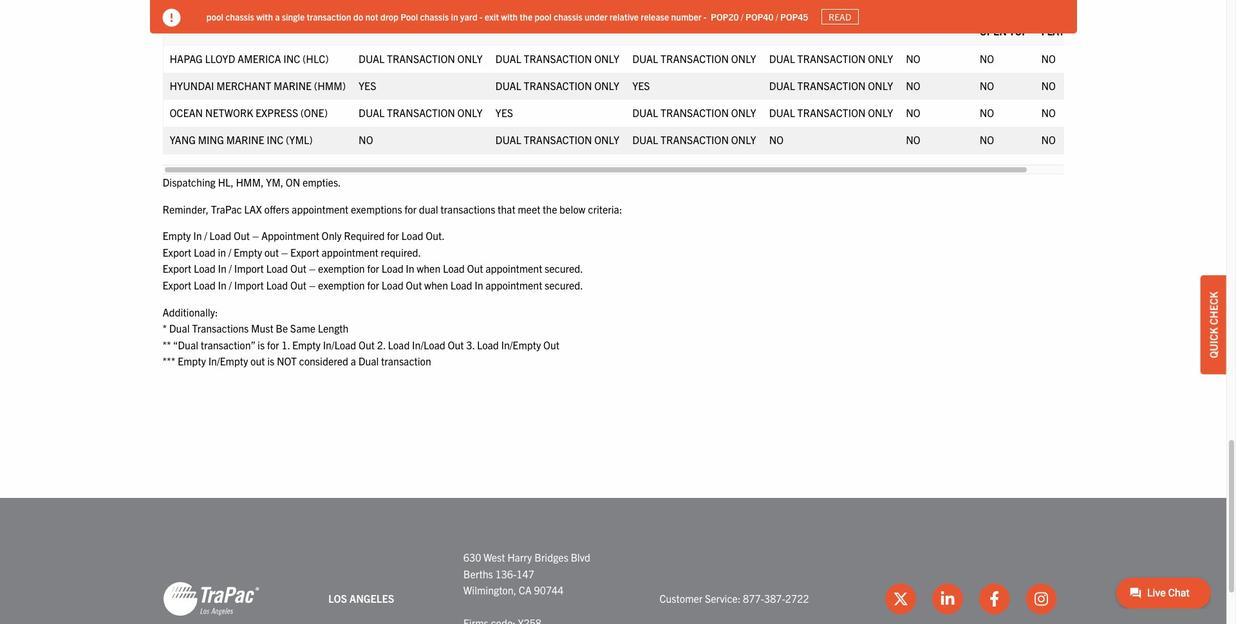 Task type: vqa. For each thing, say whether or not it's contained in the screenshot.


Task type: describe. For each thing, give the bounding box(es) containing it.
check
[[1208, 292, 1221, 325]]

transaction inside additionally: * dual transactions must be same length ** "dual transaction" is for 1. empty in/load out 2. load in/load out 3. load in/empty out *** empty in/empty out is not considered a dual transaction
[[381, 355, 432, 368]]

length
[[318, 322, 349, 335]]

1 pool from the left
[[206, 11, 224, 22]]

***
[[163, 355, 175, 368]]

lloyd
[[205, 52, 235, 65]]

pool chassis with a single transaction  do not drop pool chassis in yard -  exit with the pool chassis under relative release number -  pop20 / pop40 / pop45
[[206, 11, 809, 22]]

empty down same
[[292, 339, 321, 352]]

3.
[[467, 339, 475, 352]]

1 - from the left
[[480, 11, 483, 22]]

0 vertical spatial dual
[[169, 322, 190, 335]]

west
[[484, 552, 505, 564]]

pool
[[401, 11, 418, 22]]

on
[[286, 176, 300, 189]]

2 in/load from the left
[[412, 339, 446, 352]]

customer
[[660, 593, 703, 606]]

drop
[[381, 11, 399, 22]]

reminder,
[[163, 203, 209, 216]]

required.
[[381, 246, 421, 259]]

147
[[517, 568, 535, 581]]

transactions
[[441, 203, 496, 216]]

only
[[322, 229, 342, 242]]

ss line
[[170, 17, 207, 30]]

pop40
[[746, 11, 774, 22]]

transactions
[[192, 322, 249, 335]]

not
[[366, 11, 378, 22]]

offers
[[265, 203, 290, 216]]

"dual
[[173, 339, 198, 352]]

empties.
[[303, 176, 341, 189]]

2 horizontal spatial yes
[[633, 79, 650, 92]]

45sd96
[[770, 17, 807, 30]]

quick check
[[1208, 292, 1221, 359]]

harry
[[508, 552, 532, 564]]

out inside empty in / load out – appointment only required for load out. export load in / empty out – export appointment required. export load in / import load out – exemption for load in when load out appointment secured. export load in / import load out – exemption for load out when load in appointment secured.
[[265, 246, 279, 259]]

do
[[354, 11, 363, 22]]

(hlc)
[[303, 52, 329, 65]]

relative
[[610, 11, 639, 22]]

in inside empty in / load out – appointment only required for load out. export load in / empty out – export appointment required. export load in / import load out – exemption for load in when load out appointment secured. export load in / import load out – exemption for load out when load in appointment secured.
[[218, 246, 226, 259]]

20&40
[[1042, 9, 1073, 22]]

rack
[[1068, 24, 1094, 37]]

0 vertical spatial the
[[520, 11, 533, 22]]

1 with from the left
[[256, 11, 273, 22]]

ym,
[[266, 176, 284, 189]]

2 pool from the left
[[535, 11, 552, 22]]

considered
[[299, 355, 349, 368]]

1 secured. from the top
[[545, 262, 584, 275]]

trapac
[[211, 203, 242, 216]]

630 west harry bridges blvd berths 136-147 wilmington, ca 90744 customer service: 877-387-2722
[[464, 552, 810, 606]]

dual
[[419, 203, 439, 216]]

yang ming marine inc (yml)
[[170, 133, 313, 146]]

service:
[[705, 593, 741, 606]]

ming
[[198, 133, 224, 146]]

40sd96
[[633, 17, 670, 30]]

pop20
[[711, 11, 739, 22]]

(hmm)
[[314, 79, 346, 92]]

angeles
[[350, 593, 394, 606]]

merchant
[[217, 79, 271, 92]]

for inside additionally: * dual transactions must be same length ** "dual transaction" is for 1. empty in/load out 2. load in/load out 3. load in/empty out *** empty in/empty out is not considered a dual transaction
[[267, 339, 279, 352]]

2 - from the left
[[704, 11, 707, 22]]

hl,
[[218, 176, 234, 189]]

1 import from the top
[[234, 262, 264, 275]]

1 in/load from the left
[[323, 339, 357, 352]]

**
[[163, 339, 171, 352]]

los
[[329, 593, 347, 606]]

a inside additionally: * dual transactions must be same length ** "dual transaction" is for 1. empty in/load out 2. load in/load out 3. load in/empty out *** empty in/empty out is not considered a dual transaction
[[351, 355, 356, 368]]

hyundai merchant marine (hmm)
[[170, 79, 346, 92]]

express
[[256, 106, 298, 119]]

0 horizontal spatial is
[[258, 339, 265, 352]]

1 horizontal spatial in
[[451, 11, 458, 22]]

0 horizontal spatial a
[[275, 11, 280, 22]]

empty down the "dual
[[178, 355, 206, 368]]

lax
[[244, 203, 262, 216]]

0 vertical spatial when
[[417, 262, 441, 275]]

out.
[[426, 229, 445, 242]]

read link
[[822, 9, 859, 25]]

20sd86
[[359, 17, 396, 30]]

1 vertical spatial dual
[[359, 355, 379, 368]]

2 secured. from the top
[[545, 279, 584, 292]]

below
[[560, 203, 586, 216]]

additionally: * dual transactions must be same length ** "dual transaction" is for 1. empty in/load out 2. load in/load out 3. load in/empty out *** empty in/empty out is not considered a dual transaction
[[163, 306, 560, 368]]

(one)
[[301, 106, 328, 119]]

1.
[[282, 339, 290, 352]]

2722
[[786, 593, 810, 606]]

network
[[205, 106, 253, 119]]

reminder, trapac lax offers appointment exemptions for dual transactions that meet the below criteria:
[[163, 203, 623, 216]]

0 horizontal spatial transaction
[[307, 11, 351, 22]]

release
[[641, 11, 670, 22]]

1 exemption from the top
[[318, 262, 365, 275]]

empty in / load out – appointment only required for load out. export load in / empty out – export appointment required. export load in / import load out – exemption for load in when load out appointment secured. export load in / import load out – exemption for load out when load in appointment secured.
[[163, 229, 584, 292]]

quick
[[1208, 328, 1221, 359]]

required
[[344, 229, 385, 242]]

2 import from the top
[[234, 279, 264, 292]]

387-
[[765, 593, 786, 606]]

berths
[[464, 568, 493, 581]]

los angeles image
[[163, 582, 259, 618]]



Task type: locate. For each thing, give the bounding box(es) containing it.
0 horizontal spatial in
[[218, 246, 226, 259]]

import down appointment
[[234, 262, 264, 275]]

1 vertical spatial when
[[425, 279, 448, 292]]

a
[[275, 11, 280, 22], [351, 355, 356, 368]]

hmm,
[[236, 176, 264, 189]]

marine down ocean network express (one)
[[226, 133, 265, 146]]

1 horizontal spatial in/load
[[412, 339, 446, 352]]

import
[[234, 262, 264, 275], [234, 279, 264, 292]]

wilmington,
[[464, 585, 517, 597]]

marine
[[274, 79, 312, 92], [226, 133, 265, 146]]

dispatching hl, hmm, ym, on empties.
[[163, 176, 341, 189]]

in/empty right the 3.
[[502, 339, 541, 352]]

read
[[829, 11, 852, 23]]

los angeles
[[329, 593, 394, 606]]

chassis up 'hapag lloyd america inc (hlc)'
[[226, 11, 254, 22]]

same
[[290, 322, 316, 335]]

1 horizontal spatial with
[[501, 11, 518, 22]]

1 vertical spatial the
[[543, 203, 558, 216]]

in/load down length
[[323, 339, 357, 352]]

the right the meet
[[543, 203, 558, 216]]

hapag
[[170, 52, 203, 65]]

when down required.
[[417, 262, 441, 275]]

transaction down 2.
[[381, 355, 432, 368]]

in/load
[[323, 339, 357, 352], [412, 339, 446, 352]]

0 vertical spatial transaction
[[307, 11, 351, 22]]

0 horizontal spatial the
[[520, 11, 533, 22]]

additionally:
[[163, 306, 218, 319]]

1 horizontal spatial the
[[543, 203, 558, 216]]

1 horizontal spatial dual
[[359, 355, 379, 368]]

quick check link
[[1202, 276, 1227, 375]]

0 horizontal spatial with
[[256, 11, 273, 22]]

1 vertical spatial out
[[251, 355, 265, 368]]

chassis right pool
[[420, 11, 449, 22]]

not
[[277, 355, 297, 368]]

1 vertical spatial in
[[218, 246, 226, 259]]

0 vertical spatial out
[[265, 246, 279, 259]]

0 horizontal spatial in/empty
[[208, 355, 248, 368]]

marine for ming
[[226, 133, 265, 146]]

1 horizontal spatial chassis
[[420, 11, 449, 22]]

hyundai
[[170, 79, 214, 92]]

0 vertical spatial marine
[[274, 79, 312, 92]]

0 horizontal spatial -
[[480, 11, 483, 22]]

1 horizontal spatial in/empty
[[502, 339, 541, 352]]

open top
[[980, 24, 1029, 37]]

under
[[585, 11, 608, 22]]

chassis
[[226, 11, 254, 22], [420, 11, 449, 22], [554, 11, 583, 22]]

out down appointment
[[265, 246, 279, 259]]

pop45
[[781, 11, 809, 22]]

chassis left under
[[554, 11, 583, 22]]

footer
[[0, 499, 1227, 625]]

dispatching
[[163, 176, 216, 189]]

1 vertical spatial marine
[[226, 133, 265, 146]]

when down out.
[[425, 279, 448, 292]]

0 vertical spatial in
[[451, 11, 458, 22]]

ocean network express (one)
[[170, 106, 328, 119]]

1 horizontal spatial marine
[[274, 79, 312, 92]]

(yml)
[[286, 133, 313, 146]]

2.
[[377, 339, 386, 352]]

0 horizontal spatial marine
[[226, 133, 265, 146]]

1 vertical spatial transaction
[[381, 355, 432, 368]]

1 horizontal spatial -
[[704, 11, 707, 22]]

transaction left do
[[307, 11, 351, 22]]

must
[[251, 322, 274, 335]]

meet
[[518, 203, 541, 216]]

40sd86
[[496, 17, 533, 30]]

the right exit
[[520, 11, 533, 22]]

export
[[163, 246, 192, 259], [291, 246, 319, 259], [163, 262, 192, 275], [163, 279, 192, 292]]

2 exemption from the top
[[318, 279, 365, 292]]

0 horizontal spatial chassis
[[226, 11, 254, 22]]

for
[[405, 203, 417, 216], [387, 229, 399, 242], [367, 262, 380, 275], [367, 279, 380, 292], [267, 339, 279, 352]]

a left single
[[275, 11, 280, 22]]

0 horizontal spatial pool
[[206, 11, 224, 22]]

in/load left the 3.
[[412, 339, 446, 352]]

yang
[[170, 133, 196, 146]]

exemption
[[318, 262, 365, 275], [318, 279, 365, 292]]

empty down reminder,
[[163, 229, 191, 242]]

dual transaction only
[[359, 52, 483, 65], [496, 52, 620, 65], [633, 52, 757, 65], [770, 52, 894, 65], [496, 79, 620, 92], [770, 79, 894, 92], [359, 106, 483, 119], [633, 106, 757, 119], [770, 106, 894, 119], [496, 133, 620, 146], [633, 133, 757, 146]]

solid image
[[163, 9, 181, 27]]

with right exit
[[501, 11, 518, 22]]

2 horizontal spatial chassis
[[554, 11, 583, 22]]

0 vertical spatial import
[[234, 262, 264, 275]]

/
[[741, 11, 744, 22], [776, 11, 779, 22], [204, 229, 207, 242], [229, 246, 232, 259], [229, 262, 232, 275], [229, 279, 232, 292]]

630
[[464, 552, 482, 564]]

yard
[[461, 11, 478, 22]]

90744
[[534, 585, 564, 597]]

number
[[672, 11, 702, 22]]

1 horizontal spatial is
[[267, 355, 275, 368]]

empty
[[163, 229, 191, 242], [234, 246, 262, 259], [292, 339, 321, 352], [178, 355, 206, 368]]

-
[[480, 11, 483, 22], [704, 11, 707, 22]]

a right the considered
[[351, 355, 356, 368]]

criteria:
[[588, 203, 623, 216]]

in left yard
[[451, 11, 458, 22]]

inc for (hlc)
[[284, 52, 300, 65]]

open
[[980, 24, 1008, 37]]

dual down 2.
[[359, 355, 379, 368]]

footer containing 630 west harry bridges blvd
[[0, 499, 1227, 625]]

appointment
[[292, 203, 349, 216], [322, 246, 379, 259], [486, 262, 543, 275], [486, 279, 543, 292]]

0 horizontal spatial yes
[[359, 79, 377, 92]]

transaction
[[307, 11, 351, 22], [381, 355, 432, 368]]

bridges
[[535, 552, 569, 564]]

top
[[1010, 24, 1029, 37]]

marine for merchant
[[274, 79, 312, 92]]

with left single
[[256, 11, 273, 22]]

0 vertical spatial a
[[275, 11, 280, 22]]

1 vertical spatial inc
[[267, 133, 284, 146]]

inc
[[284, 52, 300, 65], [267, 133, 284, 146]]

dual right *
[[169, 322, 190, 335]]

–
[[252, 229, 259, 242], [281, 246, 288, 259], [309, 262, 316, 275], [309, 279, 316, 292]]

1 vertical spatial is
[[267, 355, 275, 368]]

hapag lloyd america inc (hlc)
[[170, 52, 329, 65]]

out inside additionally: * dual transactions must be same length ** "dual transaction" is for 1. empty in/load out 2. load in/load out 3. load in/empty out *** empty in/empty out is not considered a dual transaction
[[251, 355, 265, 368]]

*
[[163, 322, 167, 335]]

- right number
[[704, 11, 707, 22]]

ca
[[519, 585, 532, 597]]

1 horizontal spatial yes
[[496, 106, 513, 119]]

inc for (yml)
[[267, 133, 284, 146]]

1 horizontal spatial transaction
[[381, 355, 432, 368]]

is
[[258, 339, 265, 352], [267, 355, 275, 368]]

3 chassis from the left
[[554, 11, 583, 22]]

inc left (yml)
[[267, 133, 284, 146]]

exemption up length
[[318, 279, 365, 292]]

import up must
[[234, 279, 264, 292]]

be
[[276, 322, 288, 335]]

pool right 40sd86
[[535, 11, 552, 22]]

exit
[[485, 11, 499, 22]]

in/empty down 'transaction"' in the bottom left of the page
[[208, 355, 248, 368]]

1 vertical spatial exemption
[[318, 279, 365, 292]]

empty down lax
[[234, 246, 262, 259]]

out left not
[[251, 355, 265, 368]]

appointment
[[262, 229, 320, 242]]

pool right ss
[[206, 11, 224, 22]]

136-
[[496, 568, 517, 581]]

0 vertical spatial exemption
[[318, 262, 365, 275]]

0 horizontal spatial in/load
[[323, 339, 357, 352]]

1 chassis from the left
[[226, 11, 254, 22]]

877-
[[744, 593, 765, 606]]

1 vertical spatial secured.
[[545, 279, 584, 292]]

1 horizontal spatial pool
[[535, 11, 552, 22]]

dual
[[169, 322, 190, 335], [359, 355, 379, 368]]

0 horizontal spatial dual
[[169, 322, 190, 335]]

1 horizontal spatial a
[[351, 355, 356, 368]]

only
[[458, 52, 483, 65], [595, 52, 620, 65], [732, 52, 757, 65], [869, 52, 894, 65], [595, 79, 620, 92], [869, 79, 894, 92], [458, 106, 483, 119], [732, 106, 757, 119], [869, 106, 894, 119], [595, 133, 620, 146], [732, 133, 757, 146]]

in/empty
[[502, 339, 541, 352], [208, 355, 248, 368]]

exemptions
[[351, 203, 402, 216]]

2 with from the left
[[501, 11, 518, 22]]

load
[[210, 229, 231, 242], [402, 229, 424, 242], [194, 246, 216, 259], [194, 262, 216, 275], [266, 262, 288, 275], [382, 262, 404, 275], [443, 262, 465, 275], [194, 279, 216, 292], [266, 279, 288, 292], [382, 279, 404, 292], [451, 279, 473, 292], [388, 339, 410, 352], [477, 339, 499, 352]]

in down trapac
[[218, 246, 226, 259]]

0 vertical spatial inc
[[284, 52, 300, 65]]

out
[[234, 229, 250, 242], [291, 262, 307, 275], [467, 262, 484, 275], [291, 279, 307, 292], [406, 279, 422, 292], [359, 339, 375, 352], [448, 339, 464, 352], [544, 339, 560, 352]]

yes
[[359, 79, 377, 92], [633, 79, 650, 92], [496, 106, 513, 119]]

1 vertical spatial import
[[234, 279, 264, 292]]

2 chassis from the left
[[420, 11, 449, 22]]

1 vertical spatial in/empty
[[208, 355, 248, 368]]

ss
[[170, 17, 182, 30]]

transaction"
[[201, 339, 255, 352]]

inc left (hlc)
[[284, 52, 300, 65]]

blvd
[[571, 552, 591, 564]]

- left exit
[[480, 11, 483, 22]]

0 vertical spatial in/empty
[[502, 339, 541, 352]]

0 vertical spatial is
[[258, 339, 265, 352]]

single
[[282, 11, 305, 22]]

1 vertical spatial a
[[351, 355, 356, 368]]

marine up express
[[274, 79, 312, 92]]

exemption down only
[[318, 262, 365, 275]]

is left not
[[267, 355, 275, 368]]

ocean
[[170, 106, 203, 119]]

line
[[185, 17, 207, 30]]

0 vertical spatial secured.
[[545, 262, 584, 275]]

is down must
[[258, 339, 265, 352]]



